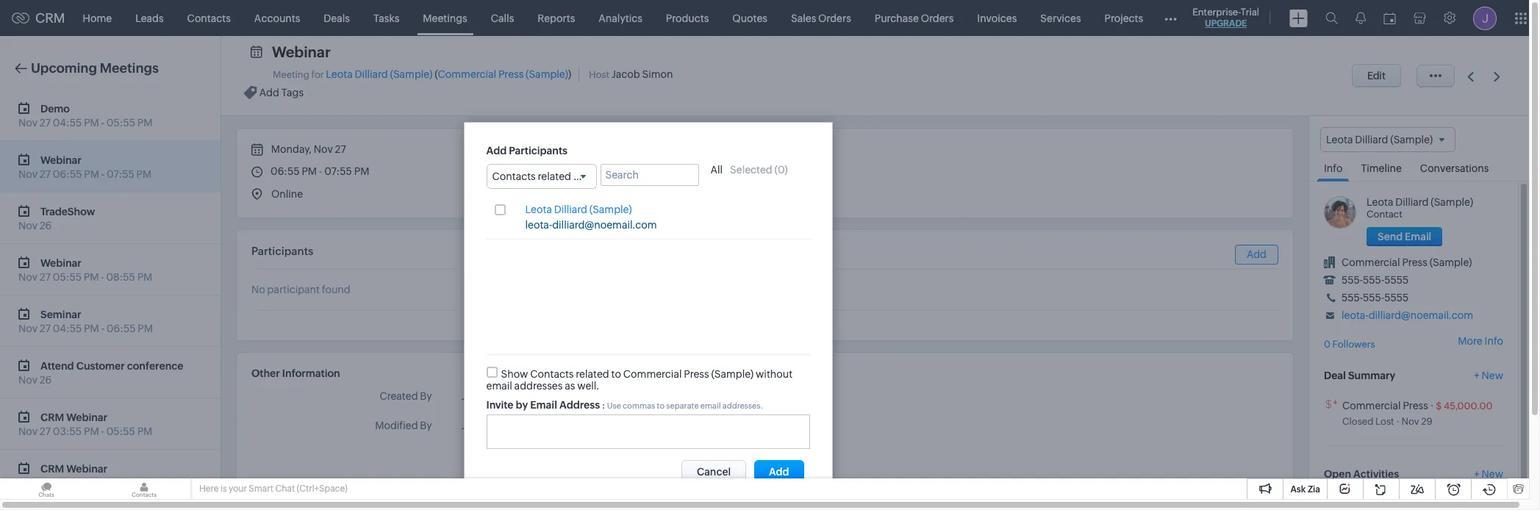 Task type: describe. For each thing, give the bounding box(es) containing it.
related inside "field"
[[538, 170, 571, 182]]

0 horizontal spatial ·
[[1396, 416, 1400, 427]]

by
[[516, 399, 528, 411]]

2 vertical spatial jacob
[[461, 420, 490, 432]]

commercial down meetings link
[[438, 68, 496, 80]]

27 inside demo nov 27 04:55 pm - 05:55 pm
[[40, 117, 51, 129]]

2 5555 from the top
[[1384, 292, 1409, 304]]

quotes link
[[721, 0, 779, 36]]

(ctrl+space)
[[297, 484, 348, 494]]

invite by email address : use commas to separate email addresses.
[[486, 399, 763, 411]]

1 vertical spatial dilliard@noemail.com
[[1369, 310, 1473, 321]]

nov inside webinar nov 27 06:55 pm - 07:55 pm
[[18, 168, 37, 180]]

purchase orders
[[875, 12, 954, 24]]

27 up 06:55 pm - 07:55 pm
[[335, 143, 346, 155]]

nov inside commercial press · $ 45,000.00 closed lost · nov 29
[[1401, 416, 1419, 427]]

monday,
[[271, 143, 312, 155]]

ask
[[1291, 484, 1306, 495]]

conversations
[[1420, 163, 1489, 174]]

1 horizontal spatial (
[[775, 164, 778, 175]]

2 + new from the top
[[1474, 468, 1503, 480]]

- inside webinar nov 27 05:55 pm - 08:55 pm
[[101, 271, 104, 283]]

closed
[[1342, 416, 1374, 427]]

meeting for leota dilliard (sample) ( commercial press (sample) )
[[273, 68, 571, 80]]

deal
[[1324, 370, 1346, 381]]

0 vertical spatial simon
[[642, 68, 673, 80]]

(sample) inside leota dilliard (sample) contact
[[1431, 196, 1473, 208]]

selected
[[730, 164, 772, 175]]

1 vertical spatial jacob
[[461, 390, 490, 402]]

2 jacob simon from the top
[[461, 420, 523, 432]]

created
[[380, 390, 418, 402]]

to inside show contacts related to commercial press (sample) without email addresses as well.
[[611, 368, 621, 380]]

commercial press link
[[1342, 400, 1428, 411]]

03:55 inside 'crm webinar nov 27 02:55 pm - 03:55 pm'
[[106, 477, 135, 489]]

online
[[271, 188, 303, 200]]

1 vertical spatial leota-
[[1342, 310, 1369, 321]]

leota-dilliard@noemail.com link
[[1342, 310, 1473, 321]]

0 vertical spatial info
[[1324, 163, 1343, 174]]

participant
[[267, 284, 320, 296]]

- down the 'monday, nov 27'
[[319, 165, 322, 177]]

zia
[[1308, 484, 1320, 495]]

webinar nov 27 06:55 pm - 07:55 pm
[[18, 154, 152, 180]]

information
[[282, 368, 340, 379]]

new inside '+ new' link
[[1482, 370, 1503, 381]]

no participant found
[[251, 284, 350, 296]]

commercial inside commercial press · $ 45,000.00 closed lost · nov 29
[[1342, 400, 1401, 411]]

invoices
[[977, 12, 1017, 24]]

0 horizontal spatial commercial press (sample) link
[[438, 68, 568, 80]]

contacts for contacts
[[187, 12, 231, 24]]

add link
[[1235, 245, 1278, 265]]

next record image
[[1494, 72, 1503, 81]]

leota for leota dilliard (sample) contact
[[1367, 196, 1393, 208]]

(sample) down leota dilliard (sample) contact
[[1430, 257, 1472, 268]]

deals link
[[312, 0, 362, 36]]

here
[[199, 484, 219, 494]]

previous record image
[[1467, 72, 1474, 81]]

demo
[[40, 103, 70, 114]]

- inside demo nov 27 04:55 pm - 05:55 pm
[[101, 117, 104, 129]]

webinar for webinar
[[272, 43, 331, 60]]

summary
[[1348, 370, 1396, 381]]

reports
[[538, 12, 575, 24]]

- inside crm webinar nov 27 03:55 pm - 05:55 pm
[[101, 426, 104, 437]]

related inside show contacts related to commercial press (sample) without email addresses as well.
[[576, 368, 609, 380]]

cancel link
[[681, 460, 746, 483]]

sales orders
[[791, 12, 851, 24]]

leota- inside leota dilliard (sample) leota-dilliard@noemail.com
[[525, 219, 552, 231]]

- inside seminar nov 27 04:55 pm - 06:55 pm
[[101, 323, 104, 334]]

2 vertical spatial add
[[1247, 248, 1267, 260]]

projects
[[1105, 12, 1143, 24]]

for
[[311, 69, 324, 80]]

27 inside webinar nov 27 06:55 pm - 07:55 pm
[[40, 168, 51, 180]]

crm for crm webinar nov 27 02:55 pm - 03:55 pm
[[40, 463, 64, 475]]

commercial press (sample)
[[1342, 257, 1472, 268]]

0 horizontal spatial participants
[[251, 245, 313, 257]]

crm webinar nov 27 02:55 pm - 03:55 pm
[[18, 463, 152, 489]]

07:55 inside webinar nov 27 06:55 pm - 07:55 pm
[[107, 168, 134, 180]]

all link
[[711, 164, 723, 175]]

(sample) left host
[[526, 68, 568, 80]]

nov inside attend customer conference nov 26
[[18, 374, 37, 386]]

analytics link
[[587, 0, 654, 36]]

0 vertical spatial jacob
[[612, 68, 640, 80]]

1 + from the top
[[1474, 370, 1480, 381]]

email inside invite by email address : use commas to separate email addresses.
[[700, 401, 721, 410]]

services link
[[1029, 0, 1093, 36]]

Search text field
[[600, 164, 699, 186]]

monday, nov 27
[[269, 143, 346, 155]]

seminar
[[40, 308, 81, 320]]

host
[[589, 69, 610, 80]]

calls
[[491, 12, 514, 24]]

invoices link
[[965, 0, 1029, 36]]

leads link
[[124, 0, 175, 36]]

by for created by
[[420, 390, 432, 402]]

45,000.00
[[1444, 400, 1493, 411]]

04:55 for demo
[[53, 117, 82, 129]]

04:55 for seminar
[[53, 323, 82, 334]]

timeline
[[1361, 163, 1402, 174]]

1 5555 from the top
[[1384, 274, 1409, 286]]

address
[[559, 399, 600, 411]]

to inside invite by email address : use commas to separate email addresses.
[[657, 401, 665, 410]]

nov inside demo nov 27 04:55 pm - 05:55 pm
[[18, 117, 37, 129]]

1 horizontal spatial participants
[[509, 144, 568, 156]]

products
[[666, 12, 709, 24]]

deal summary
[[1324, 370, 1396, 381]]

all selected ( 0 )
[[711, 164, 788, 175]]

press down calls
[[498, 68, 524, 80]]

sales orders link
[[779, 0, 863, 36]]

mon,
[[532, 392, 553, 402]]

0 horizontal spatial (
[[435, 68, 438, 80]]

quotes
[[732, 12, 767, 24]]

press inside "field"
[[646, 170, 671, 182]]

1 vertical spatial simon
[[492, 390, 523, 402]]

services
[[1040, 12, 1081, 24]]

2 vertical spatial simon
[[492, 420, 523, 432]]

enterprise-trial upgrade
[[1193, 7, 1259, 29]]

sales
[[791, 12, 816, 24]]

leota-dilliard@noemail.com
[[1342, 310, 1473, 321]]

without
[[756, 368, 793, 380]]

06:55 inside webinar nov 27 06:55 pm - 07:55 pm
[[53, 168, 82, 180]]

06:55 pm - 07:55 pm
[[271, 165, 369, 177]]

modified
[[375, 420, 418, 432]]

addresses
[[514, 380, 563, 392]]

1 horizontal spatial 0
[[1324, 339, 1331, 350]]

products link
[[654, 0, 721, 36]]

dilliard@noemail.com inside leota dilliard (sample) leota-dilliard@noemail.com
[[552, 219, 657, 231]]

accounts
[[254, 12, 300, 24]]

(sample) down tasks
[[390, 68, 433, 80]]

26 inside attend customer conference nov 26
[[40, 374, 52, 386]]

demo nov 27 04:55 pm - 05:55 pm
[[18, 103, 153, 129]]

- inside 'crm webinar nov 27 02:55 pm - 03:55 pm'
[[101, 477, 104, 489]]

webinar inside crm webinar nov 27 03:55 pm - 05:55 pm
[[66, 411, 107, 423]]

0 horizontal spatial )
[[568, 68, 571, 80]]

2 555-555-5555 from the top
[[1342, 292, 1409, 304]]

1 vertical spatial commercial press (sample) link
[[1342, 257, 1472, 268]]

contacts inside show contacts related to commercial press (sample) without email addresses as well.
[[530, 368, 574, 380]]

other information
[[251, 368, 340, 379]]

meeting
[[273, 69, 309, 80]]

accounts link
[[242, 0, 312, 36]]

2 new from the top
[[1482, 468, 1503, 480]]

contacts link
[[175, 0, 242, 36]]

reports link
[[526, 0, 587, 36]]



Task type: vqa. For each thing, say whether or not it's contained in the screenshot.
your
yes



Task type: locate. For each thing, give the bounding box(es) containing it.
07:55 down demo nov 27 04:55 pm - 05:55 pm
[[107, 168, 134, 180]]

calls link
[[479, 0, 526, 36]]

(sample) left selected
[[673, 170, 716, 182]]

1 horizontal spatial 03:55
[[106, 477, 135, 489]]

orders for sales orders
[[818, 12, 851, 24]]

related down "add participants"
[[538, 170, 571, 182]]

0 horizontal spatial leota dilliard (sample) link
[[326, 68, 433, 80]]

crm inside crm webinar nov 27 03:55 pm - 05:55 pm
[[40, 411, 64, 423]]

1 horizontal spatial leota
[[525, 203, 552, 215]]

0 horizontal spatial meetings
[[100, 60, 159, 76]]

26 inside tradeshow nov 26
[[40, 220, 52, 232]]

1 vertical spatial )
[[785, 164, 788, 175]]

webinar for webinar nov 27 05:55 pm - 08:55 pm
[[40, 257, 82, 269]]

crm webinar nov 27 03:55 pm - 05:55 pm
[[18, 411, 152, 437]]

tradeshow nov 26
[[18, 205, 95, 232]]

by for modified by
[[420, 420, 432, 432]]

email inside show contacts related to commercial press (sample) without email addresses as well.
[[486, 380, 512, 392]]

0 vertical spatial 03:55
[[53, 426, 82, 437]]

2 vertical spatial to
[[657, 401, 665, 410]]

followers
[[1332, 339, 1375, 350]]

crm
[[35, 10, 65, 26], [40, 411, 64, 423], [40, 463, 64, 475]]

0 vertical spatial 555-555-5555
[[1342, 274, 1409, 286]]

leads
[[135, 12, 164, 24]]

555-
[[1342, 274, 1363, 286], [1363, 274, 1384, 286], [1342, 292, 1363, 304], [1363, 292, 1384, 304]]

contact
[[1367, 209, 1403, 220]]

dilliard inside leota dilliard (sample) contact
[[1395, 196, 1429, 208]]

1 horizontal spatial dilliard@noemail.com
[[1369, 310, 1473, 321]]

27 inside seminar nov 27 04:55 pm - 06:55 pm
[[40, 323, 51, 334]]

1 vertical spatial 04:55
[[53, 323, 82, 334]]

commas
[[623, 401, 655, 410]]

nov inside crm webinar nov 27 03:55 pm - 05:55 pm
[[18, 426, 37, 437]]

add for participants
[[486, 144, 507, 156]]

smart
[[249, 484, 273, 494]]

press inside show contacts related to commercial press (sample) without email addresses as well.
[[684, 368, 709, 380]]

leota dilliard (sample) link for leota dilliard (sample) contact
[[1367, 196, 1473, 208]]

webinar inside 'crm webinar nov 27 02:55 pm - 03:55 pm'
[[66, 463, 107, 475]]

leota dilliard (sample) contact
[[1367, 196, 1473, 220]]

by right modified
[[420, 420, 432, 432]]

is
[[220, 484, 227, 494]]

1 horizontal spatial 07:55
[[324, 165, 352, 177]]

leota dilliard (sample) link down tasks
[[326, 68, 433, 80]]

1 horizontal spatial leota dilliard (sample) link
[[525, 203, 632, 216]]

1 + new from the top
[[1474, 370, 1503, 381]]

2 vertical spatial crm
[[40, 463, 64, 475]]

27 down demo
[[40, 117, 51, 129]]

new down the 45,000.00 on the right of the page
[[1482, 468, 1503, 480]]

email up invite
[[486, 380, 512, 392]]

08:55
[[106, 271, 135, 283]]

1 horizontal spatial leota-
[[1342, 310, 1369, 321]]

crm left home link
[[35, 10, 65, 26]]

27 up chats image
[[40, 426, 51, 437]]

27 inside crm webinar nov 27 03:55 pm - 05:55 pm
[[40, 426, 51, 437]]

1 vertical spatial participants
[[251, 245, 313, 257]]

1 horizontal spatial info
[[1485, 336, 1503, 347]]

(sample) inside leota dilliard (sample) leota-dilliard@noemail.com
[[589, 203, 632, 215]]

06:55 inside seminar nov 27 04:55 pm - 06:55 pm
[[106, 323, 136, 334]]

04:55 down demo
[[53, 117, 82, 129]]

press up leota-dilliard@noemail.com link at the right
[[1402, 257, 1428, 268]]

0 vertical spatial commercial press (sample) link
[[438, 68, 568, 80]]

0 horizontal spatial related
[[538, 170, 571, 182]]

·
[[1430, 400, 1434, 411], [1396, 416, 1400, 427]]

commercial down contact
[[1342, 257, 1400, 268]]

1 vertical spatial to
[[611, 368, 621, 380]]

:
[[602, 400, 605, 411]]

1 vertical spatial meetings
[[100, 60, 159, 76]]

0 vertical spatial leota-
[[525, 219, 552, 231]]

contacts down "add participants"
[[492, 170, 536, 182]]

5555 down commercial press (sample)
[[1384, 274, 1409, 286]]

simon down invite
[[492, 420, 523, 432]]

nov inside tradeshow nov 26
[[18, 220, 37, 232]]

0 vertical spatial jacob simon
[[461, 390, 523, 402]]

2 horizontal spatial leota
[[1367, 196, 1393, 208]]

1 horizontal spatial orders
[[921, 12, 954, 24]]

1 horizontal spatial related
[[576, 368, 609, 380]]

0 horizontal spatial info
[[1324, 163, 1343, 174]]

contacts for contacts related to commercial press (sample)
[[492, 170, 536, 182]]

tasks link
[[362, 0, 411, 36]]

1 vertical spatial info
[[1485, 336, 1503, 347]]

leota down "add participants"
[[525, 203, 552, 215]]

1 horizontal spatial email
[[700, 401, 721, 410]]

crm for crm webinar nov 27 03:55 pm - 05:55 pm
[[40, 411, 64, 423]]

07:55 down the 'monday, nov 27'
[[324, 165, 352, 177]]

tradeshow
[[40, 205, 95, 217]]

- left 08:55
[[101, 271, 104, 283]]

1 vertical spatial 26
[[40, 374, 52, 386]]

0 vertical spatial )
[[568, 68, 571, 80]]

27 up tradeshow
[[40, 168, 51, 180]]

0 horizontal spatial 03:55
[[53, 426, 82, 437]]

press up separate
[[684, 368, 709, 380]]

1 vertical spatial related
[[576, 368, 609, 380]]

0 vertical spatial contacts
[[187, 12, 231, 24]]

2 horizontal spatial add
[[1247, 248, 1267, 260]]

separate
[[666, 401, 699, 410]]

04:55 inside demo nov 27 04:55 pm - 05:55 pm
[[53, 117, 82, 129]]

dilliard inside leota dilliard (sample) leota-dilliard@noemail.com
[[554, 203, 587, 215]]

0 horizontal spatial leota-
[[525, 219, 552, 231]]

jacob simon down show
[[461, 390, 523, 402]]

0 vertical spatial dilliard@noemail.com
[[552, 219, 657, 231]]

(sample) down conversations
[[1431, 196, 1473, 208]]

upcoming meetings
[[31, 60, 159, 76]]

seminar nov 27 04:55 pm - 06:55 pm
[[18, 308, 153, 334]]

06:55 up the customer
[[106, 323, 136, 334]]

dilliard right for
[[355, 68, 388, 80]]

dilliard@noemail.com down contacts related to commercial press (sample)
[[552, 219, 657, 231]]

to up leota dilliard (sample) leota-dilliard@noemail.com
[[573, 170, 583, 182]]

- up the customer
[[101, 323, 104, 334]]

meetings left calls
[[423, 12, 467, 24]]

+ new link
[[1474, 370, 1503, 389]]

1 vertical spatial email
[[700, 401, 721, 410]]

+ new down the 45,000.00 on the right of the page
[[1474, 468, 1503, 480]]

1 vertical spatial 555-555-5555
[[1342, 292, 1409, 304]]

0 vertical spatial 26
[[40, 220, 52, 232]]

- up webinar nov 27 06:55 pm - 07:55 pm
[[101, 117, 104, 129]]

(sample) inside show contacts related to commercial press (sample) without email addresses as well.
[[711, 368, 754, 380]]

press left all
[[646, 170, 671, 182]]

1 horizontal spatial ·
[[1430, 400, 1434, 411]]

press inside commercial press · $ 45,000.00 closed lost · nov 29
[[1403, 400, 1428, 411]]

1 04:55 from the top
[[53, 117, 82, 129]]

jacob simon down invite
[[461, 420, 523, 432]]

related
[[538, 170, 571, 182], [576, 368, 609, 380]]

06:55 up online
[[271, 165, 300, 177]]

2 vertical spatial contacts
[[530, 368, 574, 380]]

1 vertical spatial 5555
[[1384, 292, 1409, 304]]

commercial press (sample) link down calls link
[[438, 68, 568, 80]]

orders right purchase
[[921, 12, 954, 24]]

1 vertical spatial by
[[420, 420, 432, 432]]

leota dilliard (sample) link down contacts related to commercial press (sample) "field"
[[525, 203, 632, 216]]

2 horizontal spatial 06:55
[[271, 165, 300, 177]]

enterprise-
[[1193, 7, 1241, 18]]

) left host
[[568, 68, 571, 80]]

here is your smart chat (ctrl+space)
[[199, 484, 348, 494]]

add
[[259, 87, 279, 99], [486, 144, 507, 156], [1247, 248, 1267, 260]]

email
[[486, 380, 512, 392], [700, 401, 721, 410]]

orders for purchase orders
[[921, 12, 954, 24]]

0 vertical spatial to
[[573, 170, 583, 182]]

03:55 up 'crm webinar nov 27 02:55 pm - 03:55 pm'
[[53, 426, 82, 437]]

activities
[[1353, 468, 1399, 480]]

nov inside webinar nov 27 05:55 pm - 08:55 pm
[[18, 271, 37, 283]]

2 vertical spatial 05:55
[[106, 426, 135, 437]]

555-555-5555 up leota-dilliard@noemail.com
[[1342, 292, 1409, 304]]

05:55 inside demo nov 27 04:55 pm - 05:55 pm
[[106, 117, 135, 129]]

0 horizontal spatial orders
[[818, 12, 851, 24]]

0 horizontal spatial dilliard
[[355, 68, 388, 80]]

webinar up 02:55
[[66, 463, 107, 475]]

+ new down more info link
[[1474, 370, 1503, 381]]

0 vertical spatial 04:55
[[53, 117, 82, 129]]

to up 12:55
[[611, 368, 621, 380]]

27 right mon,
[[555, 392, 564, 402]]

simon down show
[[492, 390, 523, 402]]

03:55
[[53, 426, 82, 437], [106, 477, 135, 489]]

555-555-5555 down commercial press (sample)
[[1342, 274, 1409, 286]]

attend customer conference nov 26
[[18, 360, 183, 386]]

by
[[420, 390, 432, 402], [420, 420, 432, 432]]

0 followers
[[1324, 339, 1375, 350]]

signals element
[[1347, 0, 1375, 36]]

5555
[[1384, 274, 1409, 286], [1384, 292, 1409, 304]]

webinar
[[272, 43, 331, 60], [40, 154, 82, 166], [40, 257, 82, 269], [66, 411, 107, 423], [66, 463, 107, 475]]

commercial inside show contacts related to commercial press (sample) without email addresses as well.
[[623, 368, 682, 380]]

purchase orders link
[[863, 0, 965, 36]]

2 by from the top
[[420, 420, 432, 432]]

+ new
[[1474, 370, 1503, 381], [1474, 468, 1503, 480]]

purchase
[[875, 12, 919, 24]]

add for tags
[[259, 87, 279, 99]]

03:55 inside crm webinar nov 27 03:55 pm - 05:55 pm
[[53, 426, 82, 437]]

1 vertical spatial add
[[486, 144, 507, 156]]

-
[[101, 117, 104, 129], [319, 165, 322, 177], [101, 168, 104, 180], [101, 271, 104, 283], [101, 323, 104, 334], [101, 426, 104, 437], [101, 477, 104, 489]]

26 down tradeshow
[[40, 220, 52, 232]]

participants up participant
[[251, 245, 313, 257]]

chats image
[[0, 479, 93, 500]]

0 vertical spatial related
[[538, 170, 571, 182]]

0 vertical spatial crm
[[35, 10, 65, 26]]

contacts
[[187, 12, 231, 24], [492, 170, 536, 182], [530, 368, 574, 380]]

0 right selected
[[778, 164, 785, 175]]

- down demo nov 27 04:55 pm - 05:55 pm
[[101, 168, 104, 180]]

leota dilliard (sample) link up contact
[[1367, 196, 1473, 208]]

0 vertical spatial new
[[1482, 370, 1503, 381]]

found
[[322, 284, 350, 296]]

dilliard down contacts related to commercial press (sample) "field"
[[554, 203, 587, 215]]

chat
[[275, 484, 295, 494]]

webinar down tradeshow nov 26
[[40, 257, 82, 269]]

upcoming
[[31, 60, 97, 76]]

0 vertical spatial +
[[1474, 370, 1480, 381]]

04:55 inside seminar nov 27 04:55 pm - 06:55 pm
[[53, 323, 82, 334]]

06:55 up tradeshow
[[53, 168, 82, 180]]

info link
[[1317, 152, 1350, 182]]

05:55 up 'crm webinar nov 27 02:55 pm - 03:55 pm'
[[106, 426, 135, 437]]

12:55
[[607, 392, 629, 402]]

meetings link
[[411, 0, 479, 36]]

by right the created
[[420, 390, 432, 402]]

commercial up commas
[[623, 368, 682, 380]]

webinar for webinar nov 27 06:55 pm - 07:55 pm
[[40, 154, 82, 166]]

1 vertical spatial 05:55
[[53, 271, 82, 283]]

Contacts related to Commercial Press (Sample) field
[[486, 164, 716, 189]]

2023
[[584, 392, 606, 402]]

0 horizontal spatial email
[[486, 380, 512, 392]]

more info link
[[1458, 336, 1503, 347]]

new down more info link
[[1482, 370, 1503, 381]]

1 new from the top
[[1482, 370, 1503, 381]]

webinar inside webinar nov 27 06:55 pm - 07:55 pm
[[40, 154, 82, 166]]

contacts inside "field"
[[492, 170, 536, 182]]

0 vertical spatial add
[[259, 87, 279, 99]]

27 inside webinar nov 27 05:55 pm - 08:55 pm
[[40, 271, 51, 283]]

2 + from the top
[[1474, 468, 1480, 480]]

orders right sales at the top of page
[[818, 12, 851, 24]]

lost
[[1375, 416, 1394, 427]]

1 vertical spatial new
[[1482, 468, 1503, 480]]

0 vertical spatial (
[[435, 68, 438, 80]]

your
[[229, 484, 247, 494]]

leota dilliard (sample) link for leota dilliard (sample) leota-dilliard@noemail.com
[[525, 203, 632, 216]]

) right selected
[[785, 164, 788, 175]]

27 up seminar
[[40, 271, 51, 283]]

1 vertical spatial + new
[[1474, 468, 1503, 480]]

27 left 02:55
[[40, 477, 51, 489]]

leota inside leota dilliard (sample) leota-dilliard@noemail.com
[[525, 203, 552, 215]]

1 horizontal spatial 06:55
[[106, 323, 136, 334]]

555-555-5555
[[1342, 274, 1409, 286], [1342, 292, 1409, 304]]

leota up contact
[[1367, 196, 1393, 208]]

2 horizontal spatial to
[[657, 401, 665, 410]]

as
[[565, 380, 575, 392]]

webinar inside webinar nov 27 05:55 pm - 08:55 pm
[[40, 257, 82, 269]]

1 555-555-5555 from the top
[[1342, 274, 1409, 286]]

add participants
[[486, 144, 568, 156]]

modified by
[[375, 420, 432, 432]]

cancel
[[697, 466, 731, 478]]

leota
[[326, 68, 353, 80], [1367, 196, 1393, 208], [525, 203, 552, 215]]

contacts right leads
[[187, 12, 231, 24]]

0 horizontal spatial leota
[[326, 68, 353, 80]]

2 orders from the left
[[921, 12, 954, 24]]

03:55 right 02:55
[[106, 477, 135, 489]]

0 vertical spatial + new
[[1474, 370, 1503, 381]]

04:55 down seminar
[[53, 323, 82, 334]]

dilliard@noemail.com down commercial press (sample)
[[1369, 310, 1473, 321]]

1 horizontal spatial dilliard
[[554, 203, 587, 215]]

26
[[40, 220, 52, 232], [40, 374, 52, 386]]

(sample) up addresses. in the left of the page
[[711, 368, 754, 380]]

all
[[711, 164, 723, 175]]

27 inside 'crm webinar nov 27 02:55 pm - 03:55 pm'
[[40, 477, 51, 489]]

1 jacob simon from the top
[[461, 390, 523, 402]]

email right separate
[[700, 401, 721, 410]]

- up 'crm webinar nov 27 02:55 pm - 03:55 pm'
[[101, 426, 104, 437]]

commercial
[[438, 68, 496, 80], [585, 170, 644, 182], [1342, 257, 1400, 268], [623, 368, 682, 380], [1342, 400, 1401, 411]]

2 04:55 from the top
[[53, 323, 82, 334]]

0 horizontal spatial dilliard@noemail.com
[[552, 219, 657, 231]]

1 vertical spatial ·
[[1396, 416, 1400, 427]]

signals image
[[1356, 12, 1366, 24]]

1 horizontal spatial meetings
[[423, 12, 467, 24]]

dilliard up contact
[[1395, 196, 1429, 208]]

jacob down invite
[[461, 420, 490, 432]]

related up the 2023
[[576, 368, 609, 380]]

jacob left by
[[461, 390, 490, 402]]

leota inside leota dilliard (sample) contact
[[1367, 196, 1393, 208]]

commercial press (sample) link up leota-dilliard@noemail.com link at the right
[[1342, 257, 1472, 268]]

05:55 up webinar nov 27 06:55 pm - 07:55 pm
[[106, 117, 135, 129]]

0 horizontal spatial add
[[259, 87, 279, 99]]

jacob right host
[[612, 68, 640, 80]]

conversations link
[[1413, 152, 1496, 181]]

leota for leota dilliard (sample) leota-dilliard@noemail.com
[[525, 203, 552, 215]]

1 orders from the left
[[818, 12, 851, 24]]

tags
[[281, 87, 304, 99]]

dilliard for leota dilliard (sample) contact
[[1395, 196, 1429, 208]]

1 horizontal spatial )
[[785, 164, 788, 175]]

press up 29
[[1403, 400, 1428, 411]]

crm inside 'crm webinar nov 27 02:55 pm - 03:55 pm'
[[40, 463, 64, 475]]

commercial up the lost
[[1342, 400, 1401, 411]]

27 down seminar
[[40, 323, 51, 334]]

1 26 from the top
[[40, 220, 52, 232]]

05:55 inside crm webinar nov 27 03:55 pm - 05:55 pm
[[106, 426, 135, 437]]

leota-
[[525, 219, 552, 231], [1342, 310, 1369, 321]]

nov inside seminar nov 27 04:55 pm - 06:55 pm
[[18, 323, 37, 334]]

05:55 inside webinar nov 27 05:55 pm - 08:55 pm
[[53, 271, 82, 283]]

1 vertical spatial jacob simon
[[461, 420, 523, 432]]

nov inside 'crm webinar nov 27 02:55 pm - 03:55 pm'
[[18, 477, 37, 489]]

26 down attend
[[40, 374, 52, 386]]

attend
[[40, 360, 74, 372]]

contacts related to commercial press (sample)
[[492, 170, 716, 182]]

info right more
[[1485, 336, 1503, 347]]

(sample) inside "field"
[[673, 170, 716, 182]]

2 horizontal spatial dilliard
[[1395, 196, 1429, 208]]

2 horizontal spatial leota dilliard (sample) link
[[1367, 196, 1473, 208]]

home link
[[71, 0, 124, 36]]

customer
[[76, 360, 125, 372]]

webinar up meeting at the top left
[[272, 43, 331, 60]]

invite
[[486, 399, 513, 411]]

0 horizontal spatial 0
[[778, 164, 785, 175]]

commercial up leota dilliard (sample) leota-dilliard@noemail.com
[[585, 170, 644, 182]]

commercial inside "field"
[[585, 170, 644, 182]]

(sample) down contacts related to commercial press (sample)
[[589, 203, 632, 215]]

0 vertical spatial 0
[[778, 164, 785, 175]]

07:55
[[324, 165, 352, 177], [107, 168, 134, 180]]

1 horizontal spatial add
[[486, 144, 507, 156]]

timeline link
[[1354, 152, 1409, 181]]

0 horizontal spatial to
[[573, 170, 583, 182]]

email
[[530, 399, 557, 411]]

contacts image
[[98, 479, 190, 500]]

- right 02:55
[[101, 477, 104, 489]]

dilliard for leota dilliard (sample) leota-dilliard@noemail.com
[[554, 203, 587, 215]]

add tags
[[259, 87, 304, 99]]

0 horizontal spatial 07:55
[[107, 168, 134, 180]]

leota right for
[[326, 68, 353, 80]]

1 horizontal spatial to
[[611, 368, 621, 380]]

1 vertical spatial 0
[[1324, 339, 1331, 350]]

27
[[40, 117, 51, 129], [335, 143, 346, 155], [40, 168, 51, 180], [40, 271, 51, 283], [40, 323, 51, 334], [555, 392, 564, 402], [40, 426, 51, 437], [40, 477, 51, 489]]

+ down the 45,000.00 on the right of the page
[[1474, 468, 1480, 480]]

to inside contacts related to commercial press (sample) "field"
[[573, 170, 583, 182]]

crm link
[[12, 10, 65, 26]]

02:55
[[53, 477, 81, 489]]

upgrade
[[1205, 18, 1247, 29]]

· left $ on the bottom of page
[[1430, 400, 1434, 411]]

conference
[[127, 360, 183, 372]]

webinar down attend customer conference nov 26
[[66, 411, 107, 423]]

more info
[[1458, 336, 1503, 347]]

1 by from the top
[[420, 390, 432, 402]]

crm for crm
[[35, 10, 65, 26]]

more
[[1458, 336, 1483, 347]]

simon right host
[[642, 68, 673, 80]]

0 vertical spatial email
[[486, 380, 512, 392]]

2 26 from the top
[[40, 374, 52, 386]]

crm down attend
[[40, 411, 64, 423]]

- inside webinar nov 27 06:55 pm - 07:55 pm
[[101, 168, 104, 180]]

webinar down demo nov 27 04:55 pm - 05:55 pm
[[40, 154, 82, 166]]

no
[[251, 284, 265, 296]]

0 vertical spatial participants
[[509, 144, 568, 156]]

None button
[[1352, 64, 1401, 87], [1367, 227, 1443, 246], [754, 460, 804, 483], [1352, 64, 1401, 87], [1367, 227, 1443, 246], [754, 460, 804, 483]]

1 horizontal spatial commercial press (sample) link
[[1342, 257, 1472, 268]]

commercial press · $ 45,000.00 closed lost · nov 29
[[1342, 400, 1493, 427]]

( down meetings link
[[435, 68, 438, 80]]

0 vertical spatial meetings
[[423, 12, 467, 24]]

info left timeline on the right top of the page
[[1324, 163, 1343, 174]]

1 vertical spatial +
[[1474, 468, 1480, 480]]

show
[[501, 368, 528, 380]]



